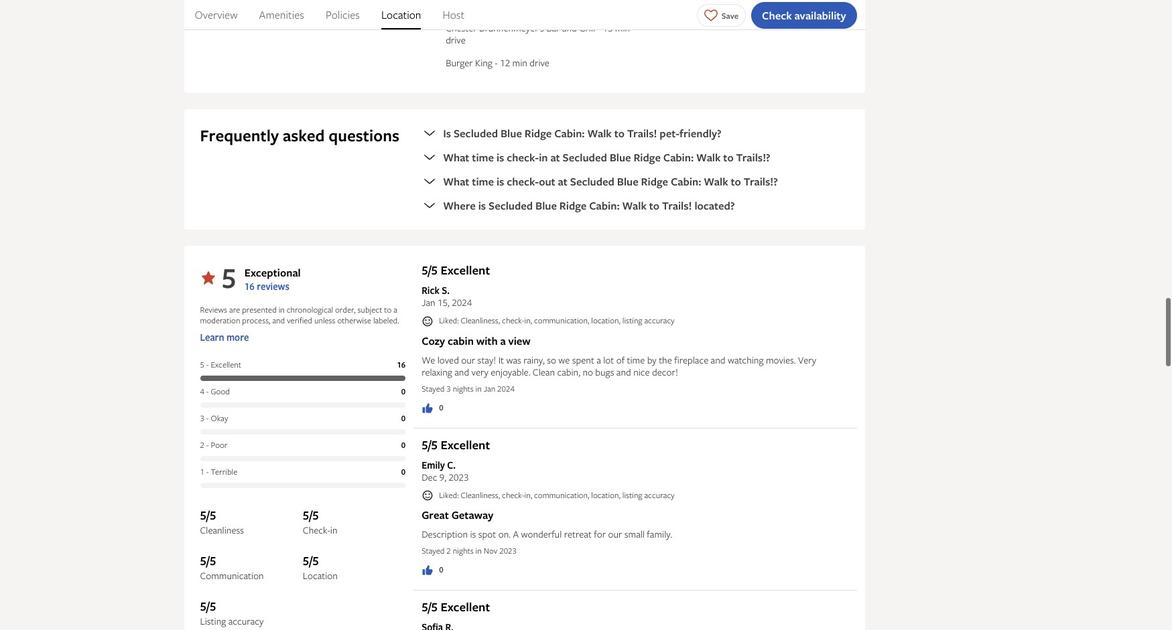 Task type: vqa. For each thing, say whether or not it's contained in the screenshot.
$0, Minimum, Price Text Box
no



Task type: describe. For each thing, give the bounding box(es) containing it.
5/5 for 5/5 excellent rick s. jan 15, 2024
[[422, 262, 438, 279]]

where is secluded blue ridge cabin: walk to trails! located?
[[443, 199, 735, 213]]

burger king - 12 min drive
[[446, 57, 550, 69]]

it
[[498, 354, 504, 367]]

very
[[798, 354, 816, 367]]

what for what time is check-in at secluded blue ridge cabin: walk to trails!?
[[443, 150, 470, 165]]

15,
[[438, 297, 450, 309]]

our inside cozy cabin with a view we loved our stay! it was rainy, so we spent a lot of time by the fireplace and watching movies. very relaxing and very enjoyable. clean cabin, no bugs and nice decor!
[[461, 354, 475, 367]]

liked: cleanliness, check-in, communication, location, listing accuracy for cozy cabin with a view
[[439, 315, 675, 327]]

description
[[422, 529, 468, 541]]

5 - excellent
[[200, 360, 241, 371]]

16 reviews button
[[245, 280, 301, 293]]

of
[[616, 354, 625, 367]]

cabin: up 'what time is check-in at secluded blue ridge cabin: walk to trails!?'
[[554, 126, 585, 141]]

- for terrible
[[206, 467, 209, 478]]

and inside 'chester brunnenmeyer's bar and grill - 13 min drive'
[[562, 22, 577, 34]]

negative theme image
[[200, 270, 216, 286]]

jan for excellent
[[422, 297, 435, 309]]

4 - good
[[200, 386, 230, 398]]

bar
[[546, 22, 560, 34]]

cabin,
[[557, 366, 580, 379]]

frequently
[[200, 125, 279, 147]]

c.
[[447, 459, 456, 472]]

blue right is
[[501, 126, 522, 141]]

trails!? for what time is check-out at secluded blue ridge cabin: walk to trails!?
[[744, 175, 778, 189]]

is
[[443, 126, 451, 141]]

- inside 'chester brunnenmeyer's bar and grill - 13 min drive'
[[598, 22, 601, 34]]

at for out
[[558, 175, 568, 189]]

is secluded blue ridge cabin: walk to trails! pet-friendly?
[[443, 126, 722, 141]]

13
[[603, 22, 613, 34]]

9,
[[440, 471, 447, 484]]

and up stayed 3 nights in jan 2024
[[455, 366, 469, 379]]

policies link
[[326, 0, 360, 29]]

located?
[[695, 199, 735, 213]]

communication, for cozy cabin with a view
[[534, 315, 589, 327]]

cabin: down pet-
[[663, 150, 694, 165]]

okay
[[211, 413, 228, 425]]

1 horizontal spatial a
[[500, 334, 506, 349]]

frequently asked questions
[[200, 125, 399, 147]]

order,
[[335, 305, 356, 316]]

presented
[[242, 305, 277, 316]]

communication, for great getaway
[[534, 490, 589, 501]]

at for in
[[551, 150, 560, 165]]

brunnenmeyer's
[[479, 22, 544, 34]]

0 for okay
[[401, 413, 406, 425]]

5/5 for 5/5 communication
[[200, 553, 216, 570]]

cabin: down what time is check-out at secluded blue ridge cabin: walk to trails!?
[[589, 199, 620, 213]]

0 horizontal spatial 3
[[200, 413, 204, 425]]

so
[[547, 354, 556, 367]]

we
[[559, 354, 570, 367]]

in, for cozy cabin with a view
[[525, 315, 532, 327]]

emily
[[422, 459, 445, 472]]

1 vertical spatial drive
[[530, 57, 550, 69]]

policies
[[326, 7, 360, 22]]

1 horizontal spatial 2024
[[497, 383, 515, 395]]

s.
[[442, 284, 450, 297]]

secluded up where is secluded blue ridge cabin: walk to trails! located?
[[570, 175, 615, 189]]

- for good
[[206, 386, 209, 398]]

loved
[[438, 354, 459, 367]]

nights for with
[[453, 383, 474, 395]]

in inside 5/5 check-in
[[330, 524, 338, 537]]

learn more link
[[200, 331, 406, 355]]

cleanliness, for cabin
[[461, 315, 500, 327]]

rick
[[422, 284, 440, 297]]

exceptional 16 reviews
[[245, 266, 301, 293]]

0 button for great
[[422, 565, 443, 577]]

subject
[[358, 305, 382, 316]]

0 button for cozy
[[422, 402, 443, 415]]

check
[[762, 8, 792, 22]]

availability
[[795, 8, 846, 22]]

5 out of 5 element for 5/5 check-in
[[303, 508, 406, 525]]

in for reviews are presented in chronological order, subject to a moderation process, and verified unless otherwise labeled. learn more
[[279, 305, 285, 316]]

jan for 3
[[484, 383, 495, 395]]

where
[[443, 199, 476, 213]]

stay!
[[478, 354, 496, 367]]

nov
[[484, 546, 498, 557]]

unless
[[314, 315, 336, 327]]

chester brunnenmeyer's bar and grill - 13 min drive
[[446, 22, 630, 46]]

a
[[513, 529, 519, 541]]

check availability button
[[752, 2, 857, 28]]

0 vertical spatial 2
[[200, 440, 204, 451]]

questions
[[329, 125, 399, 147]]

exceptional
[[245, 266, 301, 280]]

list containing overview
[[184, 0, 865, 29]]

moderation
[[200, 315, 240, 327]]

1 vertical spatial min
[[513, 57, 527, 69]]

dec
[[422, 471, 437, 484]]

excellent for 5/5 excellent
[[441, 600, 490, 616]]

trails!? for what time is check-in at secluded blue ridge cabin: walk to trails!?
[[736, 150, 771, 165]]

spent
[[572, 354, 594, 367]]

watching
[[728, 354, 764, 367]]

in for stayed 3 nights in jan 2024
[[476, 383, 482, 395]]

16 inside exceptional 16 reviews
[[245, 280, 255, 293]]

what for what time is check-out at secluded blue ridge cabin: walk to trails!?
[[443, 175, 470, 189]]

good
[[211, 386, 230, 398]]

overview link
[[195, 0, 238, 29]]

pet-
[[660, 126, 680, 141]]

- for poor
[[206, 440, 209, 451]]

secluded right is
[[454, 126, 498, 141]]

1 - terrible
[[200, 467, 237, 478]]

decor!
[[652, 366, 678, 379]]

by
[[647, 354, 657, 367]]

cleanliness
[[200, 524, 244, 537]]

wonderful
[[521, 529, 562, 541]]

cabin
[[448, 334, 474, 349]]

stayed for cozy cabin with a view
[[422, 383, 445, 395]]

king
[[475, 57, 493, 69]]

walk down friendly?
[[697, 150, 721, 165]]

getaway
[[452, 508, 494, 523]]

to inside reviews are presented in chronological order, subject to a moderation process, and verified unless otherwise labeled. learn more
[[384, 305, 392, 316]]

secluded down is secluded blue ridge cabin: walk to trails! pet-friendly?
[[563, 150, 607, 165]]

- for excellent
[[206, 360, 209, 371]]

secluded right where
[[489, 199, 533, 213]]

process,
[[242, 315, 271, 327]]

5 for 5 - excellent
[[200, 360, 204, 371]]

blue down 'what time is check-in at secluded blue ridge cabin: walk to trails!?'
[[617, 175, 639, 189]]

in up out
[[539, 150, 548, 165]]

burger
[[446, 57, 473, 69]]

we
[[422, 354, 435, 367]]

list containing chester brunnenmeyer's bar and grill - 13 min drive
[[446, 0, 631, 69]]

view
[[509, 334, 531, 349]]

a inside reviews are presented in chronological order, subject to a moderation process, and verified unless otherwise labeled. learn more
[[394, 305, 397, 316]]

enjoyable.
[[491, 366, 531, 379]]

1 horizontal spatial location
[[381, 7, 421, 22]]

5/5 for 5/5 cleanliness
[[200, 508, 216, 524]]

otherwise
[[338, 315, 371, 327]]

small image
[[422, 490, 434, 502]]

2 - poor
[[200, 440, 228, 451]]

learn
[[200, 331, 224, 344]]

reviews
[[200, 305, 227, 316]]

and left nice at the bottom right of the page
[[617, 366, 631, 379]]

amenities link
[[259, 0, 304, 29]]

5/5 cleanliness
[[200, 508, 244, 537]]



Task type: locate. For each thing, give the bounding box(es) containing it.
chester
[[446, 22, 477, 34]]

0
[[401, 386, 406, 398], [439, 402, 443, 414], [401, 413, 406, 425], [401, 440, 406, 451], [401, 467, 406, 478], [439, 565, 443, 576]]

5/5 location
[[303, 553, 338, 583]]

host
[[443, 7, 465, 22]]

cozy
[[422, 334, 445, 349]]

excellent up s.
[[441, 262, 490, 279]]

list
[[184, 0, 865, 29], [446, 0, 631, 69]]

5/5 up emily at the left
[[422, 437, 438, 454]]

0 vertical spatial location,
[[591, 315, 621, 327]]

0 vertical spatial 0 button
[[422, 402, 443, 415]]

1 horizontal spatial 16
[[397, 360, 406, 371]]

save
[[722, 10, 739, 21]]

our inside great getaway description is spot on. a wonderful retreat for our small family.
[[608, 529, 622, 541]]

1 vertical spatial jan
[[484, 383, 495, 395]]

2 down 'description'
[[447, 546, 451, 557]]

0 vertical spatial liked:
[[439, 315, 459, 327]]

1 vertical spatial 3
[[200, 413, 204, 425]]

asked
[[283, 125, 325, 147]]

1 vertical spatial what
[[443, 175, 470, 189]]

listing up cozy cabin with a view we loved our stay! it was rainy, so we spent a lot of time by the fireplace and watching movies. very relaxing and very enjoyable. clean cabin, no bugs and nice decor!
[[623, 315, 643, 327]]

2023 inside 5/5 excellent emily c. dec 9, 2023
[[449, 471, 469, 484]]

1 horizontal spatial jan
[[484, 383, 495, 395]]

0 vertical spatial cleanliness,
[[461, 315, 500, 327]]

0 horizontal spatial drive
[[446, 34, 466, 46]]

friendly?
[[680, 126, 722, 141]]

1 horizontal spatial our
[[608, 529, 622, 541]]

5/5 for 5/5 location
[[303, 553, 319, 570]]

what up where
[[443, 175, 470, 189]]

liked: for getaway
[[439, 490, 459, 501]]

at right out
[[558, 175, 568, 189]]

0 horizontal spatial 5
[[200, 360, 204, 371]]

2 horizontal spatial a
[[597, 354, 601, 367]]

0 horizontal spatial jan
[[422, 297, 435, 309]]

cleanliness, up "with"
[[461, 315, 500, 327]]

in left nov
[[476, 546, 482, 557]]

our right for
[[608, 529, 622, 541]]

location down the check-
[[303, 570, 338, 583]]

0 vertical spatial 2024
[[452, 297, 472, 309]]

2 listing from the top
[[623, 490, 643, 501]]

2024 right 15,
[[452, 297, 472, 309]]

was
[[506, 354, 521, 367]]

1 liked: cleanliness, check-in, communication, location, listing accuracy from the top
[[439, 315, 675, 327]]

1 0 button from the top
[[422, 402, 443, 415]]

communication,
[[534, 315, 589, 327], [534, 490, 589, 501]]

0 for poor
[[401, 440, 406, 451]]

stayed 3 nights in jan 2024
[[422, 383, 515, 395]]

excellent inside the 5/5 excellent rick s. jan 15, 2024
[[441, 262, 490, 279]]

listing for cozy cabin with a view
[[623, 315, 643, 327]]

- left okay
[[206, 413, 209, 425]]

16 left reviews
[[245, 280, 255, 293]]

5 out of 5 element down the check-
[[303, 553, 406, 571]]

2 vertical spatial a
[[597, 354, 601, 367]]

5/5 down 1
[[200, 508, 216, 524]]

min right the 12
[[513, 57, 527, 69]]

location, up cozy cabin with a view we loved our stay! it was rainy, so we spent a lot of time by the fireplace and watching movies. very relaxing and very enjoyable. clean cabin, no bugs and nice decor!
[[591, 315, 621, 327]]

location, for great getaway
[[591, 490, 621, 501]]

5 out of 5 element for 5/5 communication
[[200, 553, 303, 571]]

4
[[200, 386, 204, 398]]

2024 down the enjoyable.
[[497, 383, 515, 395]]

rainy,
[[524, 354, 545, 367]]

communication
[[200, 570, 264, 583]]

0 vertical spatial liked: cleanliness, check-in, communication, location, listing accuracy
[[439, 315, 675, 327]]

our
[[461, 354, 475, 367], [608, 529, 622, 541]]

nights down very
[[453, 383, 474, 395]]

lot
[[603, 354, 614, 367]]

1 vertical spatial nights
[[453, 546, 474, 557]]

5 out of 5 element up 5/5 location
[[303, 508, 406, 525]]

in inside reviews are presented in chronological order, subject to a moderation process, and verified unless otherwise labeled. learn more
[[279, 305, 285, 316]]

0 horizontal spatial location
[[303, 570, 338, 583]]

more
[[226, 331, 249, 344]]

- left 'poor'
[[206, 440, 209, 451]]

5/5 down medium icon
[[422, 600, 438, 616]]

1 vertical spatial 2
[[447, 546, 451, 557]]

2 0 button from the top
[[422, 565, 443, 577]]

listing
[[200, 616, 226, 628]]

excellent inside 5/5 excellent emily c. dec 9, 2023
[[441, 437, 490, 454]]

out
[[539, 175, 556, 189]]

1 listing from the top
[[623, 315, 643, 327]]

cleanliness, for getaway
[[461, 490, 500, 501]]

cabin: up 'located?' at right top
[[671, 175, 701, 189]]

1 vertical spatial 16
[[397, 360, 406, 371]]

2 liked: from the top
[[439, 490, 459, 501]]

accuracy right listing
[[228, 616, 264, 628]]

1 vertical spatial 0 button
[[422, 565, 443, 577]]

2 vertical spatial accuracy
[[228, 616, 264, 628]]

1 vertical spatial 2023
[[500, 546, 517, 557]]

5/5 down communication
[[200, 599, 216, 616]]

1 vertical spatial location
[[303, 570, 338, 583]]

0 for terrible
[[401, 467, 406, 478]]

2
[[200, 440, 204, 451], [447, 546, 451, 557]]

5/5 inside 5/5 excellent emily c. dec 9, 2023
[[422, 437, 438, 454]]

0 vertical spatial jan
[[422, 297, 435, 309]]

1 cleanliness, from the top
[[461, 315, 500, 327]]

walk up 'what time is check-in at secluded blue ridge cabin: walk to trails!?'
[[588, 126, 612, 141]]

location, up for
[[591, 490, 621, 501]]

0 vertical spatial communication,
[[534, 315, 589, 327]]

5/5 communication
[[200, 553, 264, 583]]

5 for 5
[[222, 259, 237, 297]]

very
[[472, 366, 489, 379]]

0 button down relaxing
[[422, 402, 443, 415]]

0 horizontal spatial a
[[394, 305, 397, 316]]

0 for good
[[401, 386, 406, 398]]

poor
[[211, 440, 228, 451]]

time for what time is check-in at secluded blue ridge cabin: walk to trails!?
[[472, 150, 494, 165]]

5 up 4
[[200, 360, 204, 371]]

trails! left 'located?' at right top
[[662, 199, 692, 213]]

5 out of 5 element down terrible
[[200, 508, 303, 525]]

liked: down 9,
[[439, 490, 459, 501]]

0 vertical spatial nights
[[453, 383, 474, 395]]

2 list from the left
[[446, 0, 631, 69]]

medium image
[[422, 565, 434, 577]]

1 vertical spatial 2024
[[497, 383, 515, 395]]

5/5 inside 5/5 cleanliness
[[200, 508, 216, 524]]

2 cleanliness, from the top
[[461, 490, 500, 501]]

listing up small
[[623, 490, 643, 501]]

5 out of 5 element
[[200, 508, 303, 525], [303, 508, 406, 525], [200, 553, 303, 571], [303, 553, 406, 571], [200, 599, 303, 616]]

a left lot
[[597, 354, 601, 367]]

0 vertical spatial 16
[[245, 280, 255, 293]]

5 out of 5 element down the cleanliness
[[200, 553, 303, 571]]

1 communication, from the top
[[534, 315, 589, 327]]

1 nights from the top
[[453, 383, 474, 395]]

5/5 excellent
[[422, 600, 490, 616]]

1 vertical spatial stayed
[[422, 546, 445, 557]]

chronological
[[287, 305, 333, 316]]

0 vertical spatial 2023
[[449, 471, 469, 484]]

and left verified at the left of page
[[272, 315, 285, 327]]

- left "13"
[[598, 22, 601, 34]]

on.
[[499, 529, 511, 541]]

in up 5/5 location
[[330, 524, 338, 537]]

0 vertical spatial location
[[381, 7, 421, 22]]

trails!
[[627, 126, 657, 141], [662, 199, 692, 213]]

1 horizontal spatial min
[[615, 22, 630, 34]]

what down is
[[443, 150, 470, 165]]

0 vertical spatial stayed
[[422, 383, 445, 395]]

jan inside the 5/5 excellent rick s. jan 15, 2024
[[422, 297, 435, 309]]

2024 inside the 5/5 excellent rick s. jan 15, 2024
[[452, 297, 472, 309]]

- right 4
[[206, 386, 209, 398]]

2 vertical spatial time
[[627, 354, 645, 367]]

excellent
[[441, 262, 490, 279], [211, 360, 241, 371], [441, 437, 490, 454], [441, 600, 490, 616]]

1 list from the left
[[184, 0, 865, 29]]

what time is check-out at secluded blue ridge cabin: walk to trails!?
[[443, 175, 778, 189]]

1 vertical spatial accuracy
[[644, 490, 675, 501]]

nights down 'description'
[[453, 546, 474, 557]]

min
[[615, 22, 630, 34], [513, 57, 527, 69]]

5 out of 5 element for 5/5 listing accuracy
[[200, 599, 303, 616]]

5/5 inside 5/5 check-in
[[303, 508, 319, 524]]

time inside cozy cabin with a view we loved our stay! it was rainy, so we spent a lot of time by the fireplace and watching movies. very relaxing and very enjoyable. clean cabin, no bugs and nice decor!
[[627, 354, 645, 367]]

0 vertical spatial listing
[[623, 315, 643, 327]]

with
[[476, 334, 498, 349]]

1 vertical spatial trails!
[[662, 199, 692, 213]]

is inside great getaway description is spot on. a wonderful retreat for our small family.
[[470, 529, 476, 541]]

stayed
[[422, 383, 445, 395], [422, 546, 445, 557]]

1 location, from the top
[[591, 315, 621, 327]]

- left the 12
[[495, 57, 498, 69]]

1 vertical spatial in,
[[525, 490, 532, 501]]

1 vertical spatial communication,
[[534, 490, 589, 501]]

16 left the we
[[397, 360, 406, 371]]

2 left 'poor'
[[200, 440, 204, 451]]

in for stayed 2 nights in nov 2023
[[476, 546, 482, 557]]

the
[[659, 354, 672, 367]]

0 vertical spatial at
[[551, 150, 560, 165]]

location
[[381, 7, 421, 22], [303, 570, 338, 583]]

a
[[394, 305, 397, 316], [500, 334, 506, 349], [597, 354, 601, 367]]

in down very
[[476, 383, 482, 395]]

medium image
[[422, 403, 434, 415]]

0 horizontal spatial 16
[[245, 280, 255, 293]]

0 horizontal spatial 2023
[[449, 471, 469, 484]]

2 nights from the top
[[453, 546, 474, 557]]

reviews are presented in chronological order, subject to a moderation process, and verified unless otherwise labeled. learn more
[[200, 305, 399, 344]]

3 left okay
[[200, 413, 204, 425]]

drive up burger
[[446, 34, 466, 46]]

drive
[[446, 34, 466, 46], [530, 57, 550, 69]]

1 vertical spatial listing
[[623, 490, 643, 501]]

drive inside 'chester brunnenmeyer's bar and grill - 13 min drive'
[[446, 34, 466, 46]]

2 in, from the top
[[525, 490, 532, 501]]

5/5 check-in
[[303, 508, 338, 537]]

small image
[[422, 316, 434, 328]]

accuracy up family.
[[644, 490, 675, 501]]

0 vertical spatial a
[[394, 305, 397, 316]]

1 in, from the top
[[525, 315, 532, 327]]

0 horizontal spatial 2024
[[452, 297, 472, 309]]

0 vertical spatial our
[[461, 354, 475, 367]]

accuracy for great getaway
[[644, 490, 675, 501]]

spot
[[478, 529, 496, 541]]

location left host
[[381, 7, 421, 22]]

liked: cleanliness, check-in, communication, location, listing accuracy for great getaway
[[439, 490, 675, 501]]

5/5 up rick
[[422, 262, 438, 279]]

what
[[443, 150, 470, 165], [443, 175, 470, 189]]

a right "with"
[[500, 334, 506, 349]]

save button
[[697, 4, 746, 26]]

5/5 for 5/5 excellent emily c. dec 9, 2023
[[422, 437, 438, 454]]

5/5 for 5/5 check-in
[[303, 508, 319, 524]]

drive down 'chester brunnenmeyer's bar and grill - 13 min drive' at top
[[530, 57, 550, 69]]

excellent up c.
[[441, 437, 490, 454]]

cozy cabin with a view we loved our stay! it was rainy, so we spent a lot of time by the fireplace and watching movies. very relaxing and very enjoyable. clean cabin, no bugs and nice decor!
[[422, 334, 816, 379]]

5/5 up 5/5 location
[[303, 508, 319, 524]]

5 out of 5 element for 5/5 location
[[303, 553, 406, 571]]

2 communication, from the top
[[534, 490, 589, 501]]

- for okay
[[206, 413, 209, 425]]

labeled.
[[373, 315, 399, 327]]

5/5 listing accuracy
[[200, 599, 264, 628]]

0 vertical spatial trails!?
[[736, 150, 771, 165]]

-
[[598, 22, 601, 34], [495, 57, 498, 69], [206, 360, 209, 371], [206, 386, 209, 398], [206, 413, 209, 425], [206, 440, 209, 451], [206, 467, 209, 478]]

our left 'stay!' on the left bottom of page
[[461, 354, 475, 367]]

location,
[[591, 315, 621, 327], [591, 490, 621, 501]]

jan left 15,
[[422, 297, 435, 309]]

cleanliness, up getaway
[[461, 490, 500, 501]]

1 horizontal spatial 3
[[447, 383, 451, 395]]

1 horizontal spatial 2023
[[500, 546, 517, 557]]

2 location, from the top
[[591, 490, 621, 501]]

0 vertical spatial in,
[[525, 315, 532, 327]]

verified
[[287, 315, 312, 327]]

0 vertical spatial accuracy
[[644, 315, 675, 327]]

1 horizontal spatial 2
[[447, 546, 451, 557]]

accuracy for cozy cabin with a view
[[644, 315, 675, 327]]

is
[[497, 150, 504, 165], [497, 175, 504, 189], [478, 199, 486, 213], [470, 529, 476, 541]]

and right fireplace
[[711, 354, 726, 367]]

liked: down 15,
[[439, 315, 459, 327]]

liked: cleanliness, check-in, communication, location, listing accuracy up so
[[439, 315, 675, 327]]

check availability
[[762, 8, 846, 22]]

min right "13"
[[615, 22, 630, 34]]

1 horizontal spatial trails!
[[662, 199, 692, 213]]

2024
[[452, 297, 472, 309], [497, 383, 515, 395]]

0 horizontal spatial 2
[[200, 440, 204, 451]]

1 what from the top
[[443, 150, 470, 165]]

amenities
[[259, 7, 304, 22]]

walk up 'located?' at right top
[[704, 175, 728, 189]]

5 right the negative theme image
[[222, 259, 237, 297]]

2 stayed from the top
[[422, 546, 445, 557]]

0 vertical spatial time
[[472, 150, 494, 165]]

a right "subject"
[[394, 305, 397, 316]]

walk down what time is check-out at secluded blue ridge cabin: walk to trails!?
[[622, 199, 647, 213]]

- up 4 - good
[[206, 360, 209, 371]]

communication, up we at the left
[[534, 315, 589, 327]]

1 vertical spatial cleanliness,
[[461, 490, 500, 501]]

family.
[[647, 529, 672, 541]]

in left verified at the left of page
[[279, 305, 285, 316]]

stayed down relaxing
[[422, 383, 445, 395]]

bugs
[[595, 366, 614, 379]]

0 vertical spatial what
[[443, 150, 470, 165]]

location, for cozy cabin with a view
[[591, 315, 621, 327]]

in, up great getaway description is spot on. a wonderful retreat for our small family.
[[525, 490, 532, 501]]

0 horizontal spatial min
[[513, 57, 527, 69]]

and right the bar
[[562, 22, 577, 34]]

5/5 down the cleanliness
[[200, 553, 216, 570]]

0 vertical spatial 5
[[222, 259, 237, 297]]

5/5 inside 5/5 communication
[[200, 553, 216, 570]]

5/5 for 5/5 listing accuracy
[[200, 599, 216, 616]]

5/5 down the check-
[[303, 553, 319, 570]]

liked: for cabin
[[439, 315, 459, 327]]

and inside reviews are presented in chronological order, subject to a moderation process, and verified unless otherwise labeled. learn more
[[272, 315, 285, 327]]

5/5 for 5/5 excellent
[[422, 600, 438, 616]]

1 vertical spatial trails!?
[[744, 175, 778, 189]]

clean
[[533, 366, 555, 379]]

1 horizontal spatial 5
[[222, 259, 237, 297]]

0 vertical spatial drive
[[446, 34, 466, 46]]

no
[[583, 366, 593, 379]]

min inside 'chester brunnenmeyer's bar and grill - 13 min drive'
[[615, 22, 630, 34]]

blue
[[501, 126, 522, 141], [610, 150, 631, 165], [617, 175, 639, 189], [536, 199, 557, 213]]

2 liked: cleanliness, check-in, communication, location, listing accuracy from the top
[[439, 490, 675, 501]]

accuracy
[[644, 315, 675, 327], [644, 490, 675, 501], [228, 616, 264, 628]]

accuracy inside 5/5 listing accuracy
[[228, 616, 264, 628]]

0 vertical spatial 3
[[447, 383, 451, 395]]

1 stayed from the top
[[422, 383, 445, 395]]

excellent up good
[[211, 360, 241, 371]]

jan down very
[[484, 383, 495, 395]]

5/5 inside the 5/5 excellent rick s. jan 15, 2024
[[422, 262, 438, 279]]

listing for great getaway
[[623, 490, 643, 501]]

1 horizontal spatial drive
[[530, 57, 550, 69]]

in, up the view
[[525, 315, 532, 327]]

in,
[[525, 315, 532, 327], [525, 490, 532, 501]]

excellent for 5/5 excellent emily c. dec 9, 2023
[[441, 437, 490, 454]]

0 horizontal spatial our
[[461, 354, 475, 367]]

1 vertical spatial at
[[558, 175, 568, 189]]

great
[[422, 508, 449, 523]]

1 vertical spatial our
[[608, 529, 622, 541]]

stayed 2 nights in nov 2023
[[422, 546, 517, 557]]

1 liked: from the top
[[439, 315, 459, 327]]

5/5 inside 5/5 location
[[303, 553, 319, 570]]

3 - okay
[[200, 413, 228, 425]]

0 horizontal spatial trails!
[[627, 126, 657, 141]]

time for what time is check-out at secluded blue ridge cabin: walk to trails!?
[[472, 175, 494, 189]]

2 what from the top
[[443, 175, 470, 189]]

2023 down on.
[[500, 546, 517, 557]]

2023 right 9,
[[449, 471, 469, 484]]

1 vertical spatial liked:
[[439, 490, 459, 501]]

stayed for great getaway
[[422, 546, 445, 557]]

excellent for 5/5 excellent rick s. jan 15, 2024
[[441, 262, 490, 279]]

0 vertical spatial trails!
[[627, 126, 657, 141]]

time
[[472, 150, 494, 165], [472, 175, 494, 189], [627, 354, 645, 367]]

1 vertical spatial 5
[[200, 360, 204, 371]]

5
[[222, 259, 237, 297], [200, 360, 204, 371]]

and
[[562, 22, 577, 34], [272, 315, 285, 327], [711, 354, 726, 367], [455, 366, 469, 379], [617, 366, 631, 379]]

5 out of 5 element down communication
[[200, 599, 303, 616]]

stayed down 'description'
[[422, 546, 445, 557]]

5/5 inside 5/5 listing accuracy
[[200, 599, 216, 616]]

blue up what time is check-out at secluded blue ridge cabin: walk to trails!?
[[610, 150, 631, 165]]

5 out of 5 element for 5/5 cleanliness
[[200, 508, 303, 525]]

at
[[551, 150, 560, 165], [558, 175, 568, 189]]

liked: cleanliness, check-in, communication, location, listing accuracy up great getaway description is spot on. a wonderful retreat for our small family.
[[439, 490, 675, 501]]

location link
[[381, 0, 421, 29]]

overview
[[195, 7, 238, 22]]

1 vertical spatial a
[[500, 334, 506, 349]]

0 vertical spatial min
[[615, 22, 630, 34]]

fireplace
[[674, 354, 709, 367]]

1 vertical spatial liked: cleanliness, check-in, communication, location, listing accuracy
[[439, 490, 675, 501]]

trails! left pet-
[[627, 126, 657, 141]]

in, for great getaway
[[525, 490, 532, 501]]

at up out
[[551, 150, 560, 165]]

1 vertical spatial time
[[472, 175, 494, 189]]

small
[[625, 529, 645, 541]]

1 vertical spatial location,
[[591, 490, 621, 501]]

listing
[[623, 315, 643, 327], [623, 490, 643, 501]]

blue down out
[[536, 199, 557, 213]]

excellent down stayed 2 nights in nov 2023
[[441, 600, 490, 616]]

3 down relaxing
[[447, 383, 451, 395]]

nights for description
[[453, 546, 474, 557]]

- right 1
[[206, 467, 209, 478]]

terrible
[[211, 467, 237, 478]]



